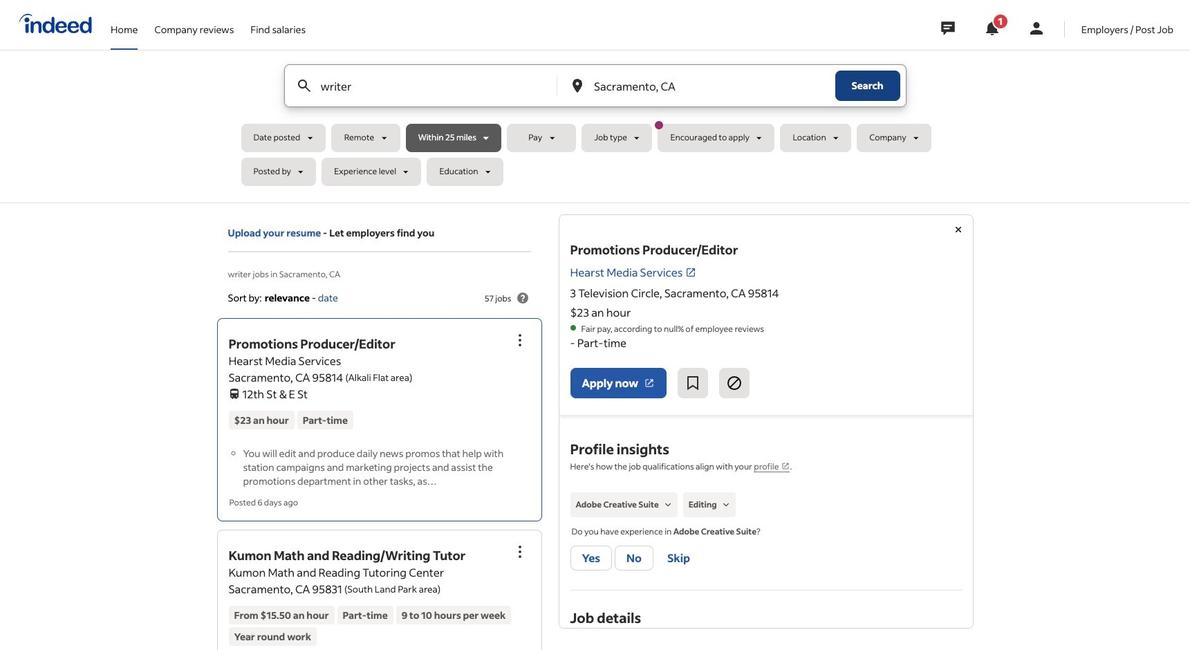 Task type: locate. For each thing, give the bounding box(es) containing it.
None search field
[[241, 64, 950, 192]]

account image
[[1029, 20, 1045, 37]]

not interested image
[[726, 375, 743, 392]]

profile (opens in a new window) image
[[782, 462, 790, 470]]

1 horizontal spatial missing qualification image
[[720, 499, 733, 511]]

job actions for promotions producer/editor is collapsed image
[[512, 332, 528, 349]]

0 horizontal spatial missing qualification image
[[662, 499, 674, 511]]

apply now (opens in a new tab) image
[[644, 378, 655, 389]]

missing qualification image
[[662, 499, 674, 511], [720, 499, 733, 511]]

transit information image
[[229, 386, 240, 399]]



Task type: vqa. For each thing, say whether or not it's contained in the screenshot.
clear location input image
no



Task type: describe. For each thing, give the bounding box(es) containing it.
Edit location text field
[[592, 65, 808, 107]]

2 missing qualification image from the left
[[720, 499, 733, 511]]

1 missing qualification image from the left
[[662, 499, 674, 511]]

save this job image
[[685, 375, 701, 392]]

hearst media services (opens in a new tab) image
[[686, 267, 697, 278]]

messages unread count 0 image
[[939, 15, 957, 42]]

help icon image
[[514, 290, 531, 307]]

search: Job title, keywords, or company text field
[[318, 65, 534, 107]]

job actions for kumon math and reading/writing tutor is collapsed image
[[512, 543, 528, 560]]

close job details image
[[950, 221, 967, 238]]



